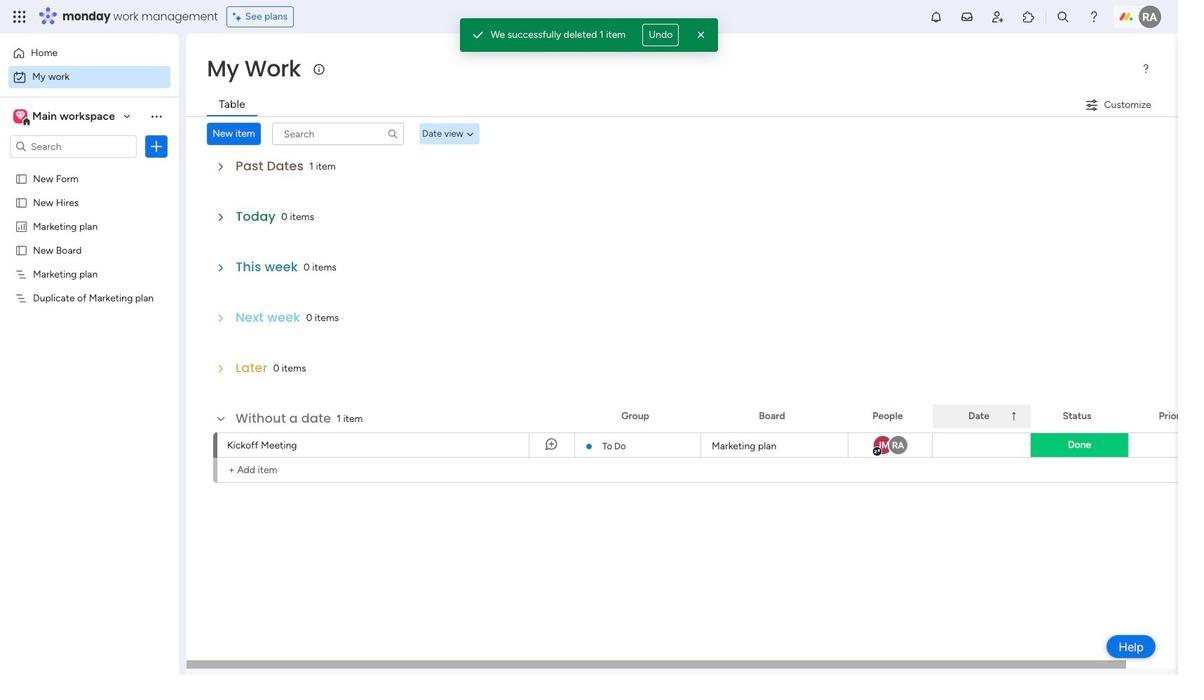 Task type: describe. For each thing, give the bounding box(es) containing it.
Search in workspace field
[[29, 139, 117, 155]]

public board image
[[15, 172, 28, 185]]

public dashboard image
[[15, 220, 28, 233]]

Filter dashboard by text search field
[[272, 123, 404, 145]]

update feed image
[[961, 10, 975, 24]]

close image
[[695, 28, 709, 42]]

see plans image
[[233, 9, 245, 25]]

workspace options image
[[149, 109, 163, 123]]

2 vertical spatial option
[[0, 166, 179, 169]]

2 public board image from the top
[[15, 243, 28, 257]]

0 vertical spatial option
[[8, 42, 171, 65]]

menu image
[[1141, 63, 1152, 74]]

sort image
[[1009, 411, 1020, 422]]

workspace selection element
[[13, 108, 117, 126]]

ruby anderson image
[[1140, 6, 1162, 28]]



Task type: vqa. For each thing, say whether or not it's contained in the screenshot.
Workspace options icon
yes



Task type: locate. For each thing, give the bounding box(es) containing it.
help image
[[1088, 10, 1102, 24]]

select product image
[[13, 10, 27, 24]]

search image
[[387, 128, 398, 140]]

0 vertical spatial public board image
[[15, 196, 28, 209]]

2 workspace image from the left
[[16, 109, 25, 124]]

notifications image
[[930, 10, 944, 24]]

None search field
[[272, 123, 404, 145]]

public board image
[[15, 196, 28, 209], [15, 243, 28, 257]]

public board image down "public dashboard" 'icon'
[[15, 243, 28, 257]]

1 vertical spatial option
[[8, 66, 171, 88]]

column header
[[933, 405, 1031, 429]]

public board image down public board icon
[[15, 196, 28, 209]]

alert
[[460, 18, 719, 52]]

1 workspace image from the left
[[13, 109, 27, 124]]

1 vertical spatial public board image
[[15, 243, 28, 257]]

list box
[[0, 164, 179, 499]]

options image
[[149, 140, 163, 154]]

tab
[[207, 94, 257, 116]]

option
[[8, 42, 171, 65], [8, 66, 171, 88], [0, 166, 179, 169]]

monday marketplace image
[[1022, 10, 1036, 24]]

1 public board image from the top
[[15, 196, 28, 209]]

search everything image
[[1057, 10, 1071, 24]]

invite members image
[[991, 10, 1006, 24]]

workspace image
[[13, 109, 27, 124], [16, 109, 25, 124]]



